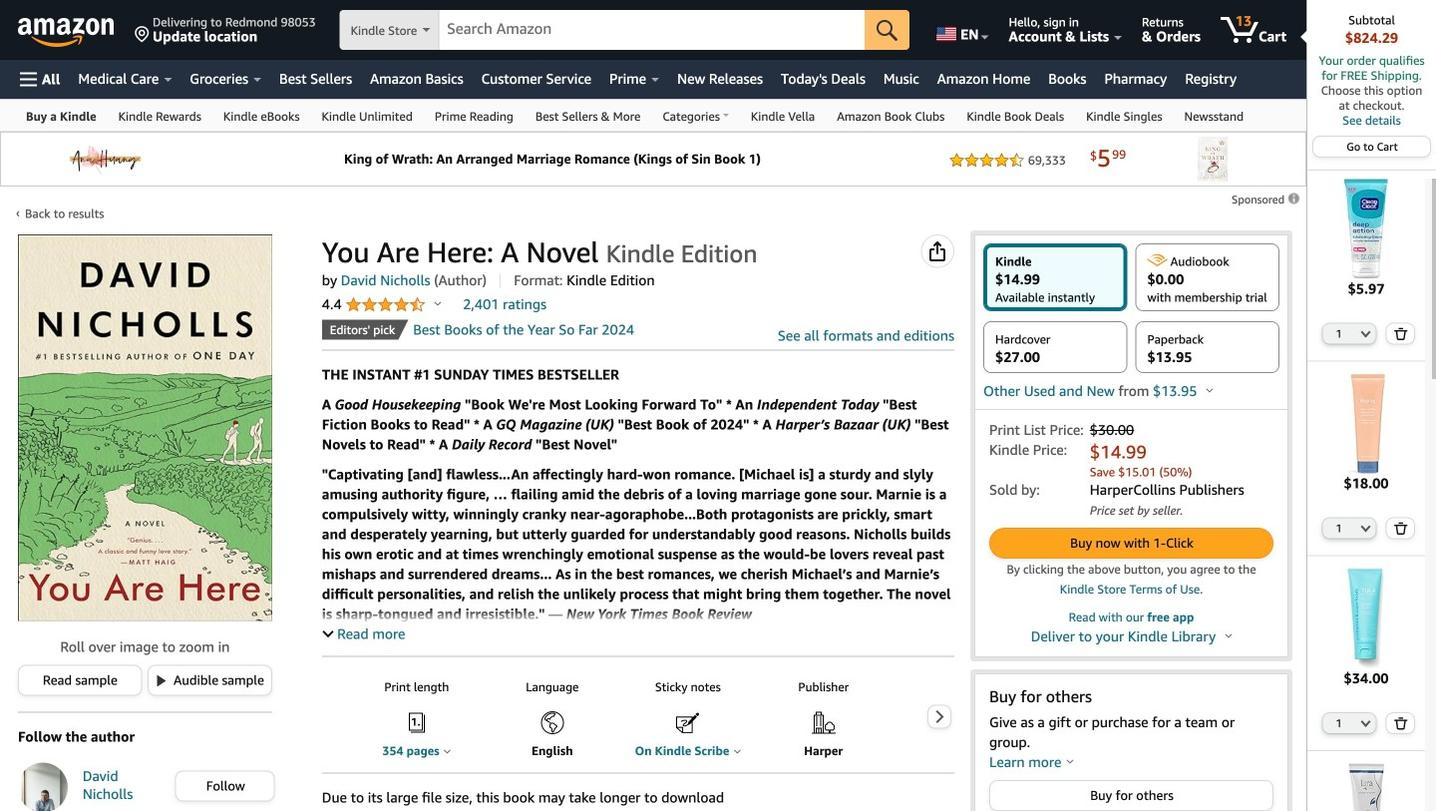 Task type: vqa. For each thing, say whether or not it's contained in the screenshot.
extender expand image
yes



Task type: locate. For each thing, give the bounding box(es) containing it.
nuria - defend face exfoliator, face exfoliating scrub without microbeads, skin care essential for women and men, 120 ml/4.1 fl oz image
[[1317, 373, 1417, 473]]

clean &amp; clear oil-free deep action facial cleanser with pro-vitamin b5, gentle exfoliating daily face wash cleans deep down to the pore for soft, smooth, hydrated skin, paraben-free, 7 fl. oz image
[[1317, 179, 1417, 279]]

0 vertical spatial popover image
[[434, 301, 441, 306]]

2 vertical spatial dropdown image
[[1361, 719, 1371, 727]]

available instantly element
[[996, 290, 1095, 304]]

tula skin care so polished exfoliating sugar scrub - face scrub, gently exfoliates with sugar, papaya, and probiotic extracts for a softer and radiant-looking complexion, 2.9 oz. image
[[1317, 568, 1417, 668]]

2 delete image from the top
[[1394, 522, 1409, 535]]

0 vertical spatial dropdown image
[[1361, 330, 1371, 338]]

david nicholls image
[[18, 763, 68, 811]]

navigation navigation
[[0, 0, 1437, 811]]

3 dropdown image from the top
[[1361, 719, 1371, 727]]

1 horizontal spatial popover image
[[734, 749, 741, 754]]

1 vertical spatial popover image
[[734, 749, 741, 754]]

1 vertical spatial delete image
[[1394, 522, 1409, 535]]

delete image for the dropdown image related to clean &amp; clear oil-free deep action facial cleanser with pro-vitamin b5, gentle exfoliating daily face wash cleans deep down to the pore for soft, smooth, hydrated skin, paraben-free, 7 fl. oz image
[[1394, 327, 1409, 340]]

None submit
[[865, 10, 910, 50], [149, 666, 271, 695], [865, 10, 910, 50], [149, 666, 271, 695]]

dropdown image for clean &amp; clear oil-free deep action facial cleanser with pro-vitamin b5, gentle exfoliating daily face wash cleans deep down to the pore for soft, smooth, hydrated skin, paraben-free, 7 fl. oz image
[[1361, 330, 1371, 338]]

dropdown image up tula skin care so polished exfoliating sugar scrub - face scrub, gently exfoliates with sugar, papaya, and probiotic extracts for a softer and radiant-looking complexion, 2.9 oz. image
[[1361, 524, 1371, 532]]

popover image
[[444, 749, 451, 754]]

paperback format: element
[[1148, 331, 1269, 347]]

delete image up nuria - defend face exfoliator, face exfoliating scrub without microbeads, skin care essential for women and men, 120 ml/4.1 fl oz image
[[1394, 327, 1409, 340]]

hardcover format: element
[[996, 331, 1117, 347]]

1 delete image from the top
[[1394, 327, 1409, 340]]

dropdown image up nuria - defend face exfoliator, face exfoliating scrub without microbeads, skin care essential for women and men, 120 ml/4.1 fl oz image
[[1361, 330, 1371, 338]]

popover image
[[434, 301, 441, 306], [734, 749, 741, 754]]

dropdown image left delete icon
[[1361, 719, 1371, 727]]

best books of the year so far 2024 element
[[413, 321, 635, 338]]

delete image up tula skin care so polished exfoliating sugar scrub - face scrub, gently exfoliates with sugar, papaya, and probiotic extracts for a softer and radiant-looking complexion, 2.9 oz. image
[[1394, 522, 1409, 535]]

1 dropdown image from the top
[[1361, 330, 1371, 338]]

2 dropdown image from the top
[[1361, 524, 1371, 532]]

list
[[362, 671, 1437, 759]]

extender expand image
[[322, 626, 334, 638]]

play image
[[157, 675, 166, 686]]

dropdown image
[[1361, 330, 1371, 338], [1361, 524, 1371, 532], [1361, 719, 1371, 727]]

0 horizontal spatial popover image
[[434, 301, 441, 306]]

0 vertical spatial delete image
[[1394, 327, 1409, 340]]

None search field
[[340, 10, 910, 52]]

1 vertical spatial dropdown image
[[1361, 524, 1371, 532]]

delete image
[[1394, 327, 1409, 340], [1394, 522, 1409, 535]]

you are here: a novel image
[[18, 234, 272, 621]]



Task type: describe. For each thing, give the bounding box(es) containing it.
dropdown image for tula skin care so polished exfoliating sugar scrub - face scrub, gently exfoliates with sugar, papaya, and probiotic extracts for a softer and radiant-looking complexion, 2.9 oz. image
[[1361, 719, 1371, 727]]

dropdown image for nuria - defend face exfoliator, face exfoliating scrub without microbeads, skin care essential for women and men, 120 ml/4.1 fl oz image
[[1361, 524, 1371, 532]]

delete image
[[1394, 717, 1409, 730]]

delete image for the dropdown image associated with nuria - defend face exfoliator, face exfoliating scrub without microbeads, skin care essential for women and men, 120 ml/4.1 fl oz image
[[1394, 522, 1409, 535]]

$13.95 element
[[1148, 349, 1193, 365]]

$27.00 element
[[996, 349, 1041, 365]]

lira clinical ice clarifying face scrub - soothing &amp; exfoliating scrub with echinacea plant stem cells &amp; botanical extracts - eco-bead technology - anti-acne, brightening &amp; cleans pores - 4 fl oz image
[[1317, 763, 1417, 811]]

kindle format: element
[[996, 253, 1117, 269]]

$14.99 element
[[996, 271, 1041, 287]]

next image
[[934, 709, 945, 724]]

Buy this Kindle book for others now. submit
[[991, 781, 1273, 810]]

none search field inside navigation navigation
[[340, 10, 910, 52]]

Search Amazon text field
[[439, 11, 865, 49]]

amazon image
[[18, 18, 115, 48]]



